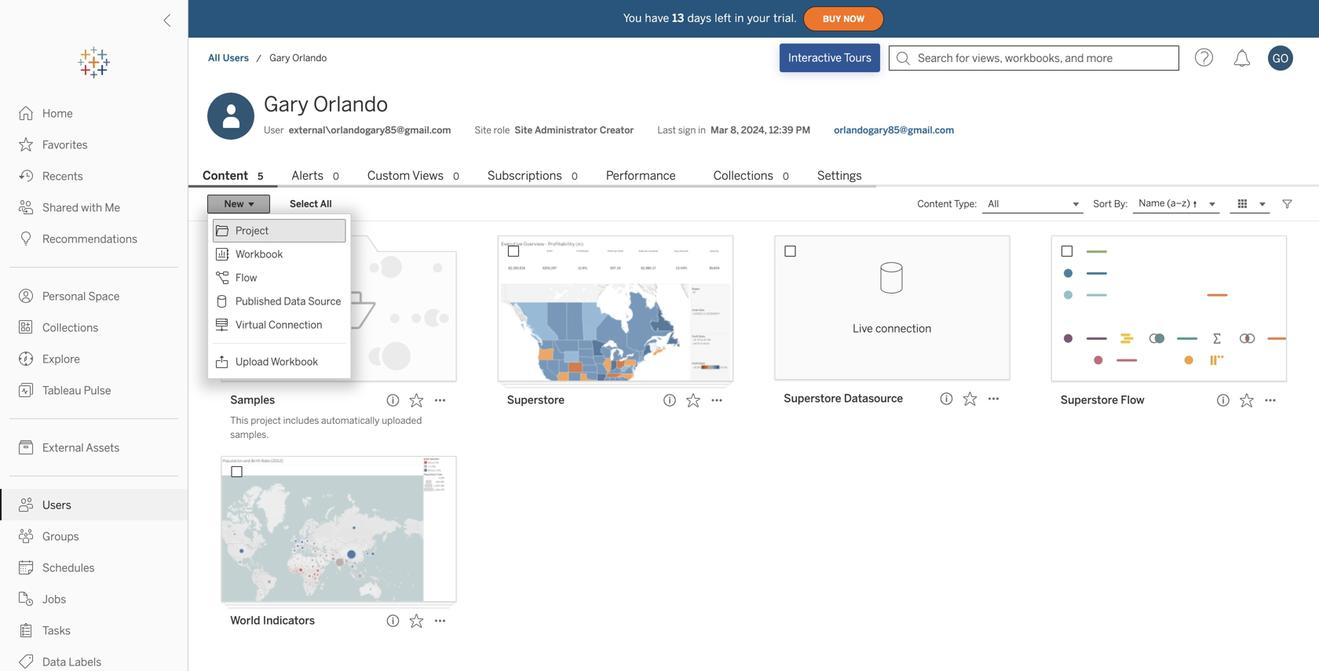 Task type: locate. For each thing, give the bounding box(es) containing it.
content for content type:
[[918, 198, 953, 210]]

0
[[333, 171, 339, 182], [453, 171, 459, 182], [572, 171, 578, 182], [783, 171, 789, 182]]

personal
[[42, 290, 86, 303]]

groups link
[[0, 521, 188, 552]]

site right role
[[515, 124, 533, 136]]

sign
[[678, 124, 696, 136]]

all right type:
[[988, 198, 999, 210]]

collections down 'personal'
[[42, 322, 98, 335]]

views
[[412, 169, 444, 183]]

live connection
[[853, 322, 932, 335]]

all inside button
[[320, 198, 332, 210]]

connection
[[269, 319, 322, 331]]

tasks link
[[0, 615, 188, 646]]

site left role
[[475, 124, 492, 136]]

1 vertical spatial content
[[918, 198, 953, 210]]

1 horizontal spatial users
[[223, 52, 249, 64]]

2 horizontal spatial all
[[988, 198, 999, 210]]

external
[[42, 442, 84, 455]]

0 horizontal spatial collections
[[42, 322, 98, 335]]

flow inside menu
[[236, 272, 257, 284]]

all left /
[[208, 52, 220, 64]]

data left "labels"
[[42, 656, 66, 669]]

connection
[[876, 322, 932, 335]]

1 vertical spatial data
[[42, 656, 66, 669]]

subscriptions
[[488, 169, 562, 183]]

0 right "views"
[[453, 171, 459, 182]]

content
[[203, 169, 248, 183], [918, 198, 953, 210]]

1 horizontal spatial site
[[515, 124, 533, 136]]

1 vertical spatial in
[[698, 124, 706, 136]]

upload
[[236, 356, 269, 368]]

orlandogary85@gmail.com link
[[834, 123, 955, 137]]

navigation panel element
[[0, 47, 188, 672]]

0 vertical spatial gary orlando
[[270, 52, 327, 64]]

0 horizontal spatial data
[[42, 656, 66, 669]]

0 vertical spatial users
[[223, 52, 249, 64]]

includes
[[283, 415, 319, 426]]

last sign in mar 8, 2024, 12:39 pm
[[658, 124, 811, 136]]

13
[[673, 12, 684, 25]]

1 0 from the left
[[333, 171, 339, 182]]

0 vertical spatial collections
[[714, 169, 774, 183]]

trial.
[[774, 12, 797, 25]]

2 0 from the left
[[453, 171, 459, 182]]

0 vertical spatial data
[[284, 295, 306, 308]]

0 vertical spatial content
[[203, 169, 248, 183]]

3 0 from the left
[[572, 171, 578, 182]]

custom views
[[367, 169, 444, 183]]

0 horizontal spatial superstore
[[507, 394, 565, 407]]

1 horizontal spatial in
[[735, 12, 744, 25]]

1 horizontal spatial content
[[918, 198, 953, 210]]

1 vertical spatial workbook
[[271, 356, 318, 368]]

new
[[224, 198, 244, 210]]

automatically
[[321, 415, 380, 426]]

gary right /
[[270, 52, 290, 64]]

recommendations link
[[0, 223, 188, 254]]

flow
[[236, 272, 257, 284], [1121, 394, 1145, 407]]

0 for collections
[[783, 171, 789, 182]]

collections
[[714, 169, 774, 183], [42, 322, 98, 335]]

superstore for superstore
[[507, 394, 565, 407]]

mar
[[711, 124, 728, 136]]

name (a–z) button
[[1133, 195, 1221, 214]]

alerts
[[292, 169, 324, 183]]

in right the sign
[[698, 124, 706, 136]]

0 vertical spatial in
[[735, 12, 744, 25]]

name (a–z)
[[1139, 198, 1191, 209]]

content inside sub-spaces tab list
[[203, 169, 248, 183]]

all
[[208, 52, 220, 64], [320, 198, 332, 210], [988, 198, 999, 210]]

assets
[[86, 442, 120, 455]]

(a–z)
[[1167, 198, 1191, 209]]

by:
[[1114, 198, 1128, 210]]

1 vertical spatial collections
[[42, 322, 98, 335]]

data labels link
[[0, 646, 188, 672]]

superstore
[[784, 392, 842, 405], [507, 394, 565, 407], [1061, 394, 1118, 407]]

0 down the 'administrator'
[[572, 171, 578, 182]]

1 vertical spatial flow
[[1121, 394, 1145, 407]]

all inside popup button
[[988, 198, 999, 210]]

content up new
[[203, 169, 248, 183]]

collections inside sub-spaces tab list
[[714, 169, 774, 183]]

0 vertical spatial workbook
[[236, 248, 283, 261]]

all for all users /
[[208, 52, 220, 64]]

0 vertical spatial flow
[[236, 272, 257, 284]]

orlando inside main content
[[313, 92, 388, 117]]

0 horizontal spatial users
[[42, 499, 71, 512]]

0 horizontal spatial content
[[203, 169, 248, 183]]

users
[[223, 52, 249, 64], [42, 499, 71, 512]]

0 right alerts
[[333, 171, 339, 182]]

superstore flow
[[1061, 394, 1145, 407]]

content left type:
[[918, 198, 953, 210]]

sub-spaces tab list
[[189, 167, 1320, 188]]

workbook down project
[[236, 248, 283, 261]]

gary orlando inside main content
[[264, 92, 388, 117]]

all users link
[[207, 50, 250, 66]]

gary orlando up user external\orlandogary85@gmail.com
[[264, 92, 388, 117]]

gary orlando right /
[[270, 52, 327, 64]]

superstore for superstore flow
[[1061, 394, 1118, 407]]

1 vertical spatial gary orlando
[[264, 92, 388, 117]]

4 0 from the left
[[783, 171, 789, 182]]

users inside main navigation. press the up and down arrow keys to access links. element
[[42, 499, 71, 512]]

labels
[[69, 656, 102, 669]]

samples.
[[230, 429, 269, 441]]

users up groups
[[42, 499, 71, 512]]

0 horizontal spatial in
[[698, 124, 706, 136]]

collections inside main navigation. press the up and down arrow keys to access links. element
[[42, 322, 98, 335]]

menu
[[208, 214, 351, 379]]

home
[[42, 107, 73, 120]]

site
[[475, 124, 492, 136], [515, 124, 533, 136]]

external assets
[[42, 442, 120, 455]]

upload workbook
[[236, 356, 318, 368]]

workbook down 'connection'
[[271, 356, 318, 368]]

external\orlandogary85@gmail.com
[[289, 124, 451, 136]]

this
[[230, 415, 249, 426]]

users left /
[[223, 52, 249, 64]]

1 horizontal spatial all
[[320, 198, 332, 210]]

you have 13 days left in your trial.
[[624, 12, 797, 25]]

0 down 12:39
[[783, 171, 789, 182]]

0 for custom views
[[453, 171, 459, 182]]

virtual
[[236, 319, 266, 331]]

1 horizontal spatial superstore
[[784, 392, 842, 405]]

in
[[735, 12, 744, 25], [698, 124, 706, 136]]

2 horizontal spatial superstore
[[1061, 394, 1118, 407]]

1 vertical spatial orlando
[[313, 92, 388, 117]]

buy
[[823, 14, 841, 24]]

all inside "all users /"
[[208, 52, 220, 64]]

workbook
[[236, 248, 283, 261], [271, 356, 318, 368]]

all right select
[[320, 198, 332, 210]]

0 horizontal spatial flow
[[236, 272, 257, 284]]

1 horizontal spatial data
[[284, 295, 306, 308]]

1 vertical spatial users
[[42, 499, 71, 512]]

orlando up user external\orlandogary85@gmail.com
[[313, 92, 388, 117]]

interactive
[[789, 51, 842, 64]]

1 vertical spatial gary
[[264, 92, 309, 117]]

data up 'connection'
[[284, 295, 306, 308]]

collections down 8,
[[714, 169, 774, 183]]

1 horizontal spatial collections
[[714, 169, 774, 183]]

role
[[494, 124, 510, 136]]

menu containing project
[[208, 214, 351, 379]]

performance
[[606, 169, 676, 183]]

orlando right /
[[292, 52, 327, 64]]

personal space
[[42, 290, 120, 303]]

0 horizontal spatial site
[[475, 124, 492, 136]]

me
[[105, 201, 120, 214]]

groups
[[42, 531, 79, 544]]

gary up the user
[[264, 92, 309, 117]]

0 horizontal spatial all
[[208, 52, 220, 64]]

1 horizontal spatial flow
[[1121, 394, 1145, 407]]

in right 'left'
[[735, 12, 744, 25]]

content type:
[[918, 198, 977, 210]]



Task type: describe. For each thing, give the bounding box(es) containing it.
buy now
[[823, 14, 865, 24]]

published
[[236, 295, 282, 308]]

content for content
[[203, 169, 248, 183]]

Search for views, workbooks, and more text field
[[889, 46, 1180, 71]]

all button
[[982, 195, 1084, 214]]

tableau pulse
[[42, 384, 111, 397]]

0 for subscriptions
[[572, 171, 578, 182]]

tableau pulse link
[[0, 375, 188, 406]]

creator
[[600, 124, 634, 136]]

tours
[[844, 51, 872, 64]]

shared with me link
[[0, 192, 188, 223]]

samples image
[[221, 236, 457, 382]]

12:39
[[769, 124, 794, 136]]

select
[[290, 198, 318, 210]]

shared
[[42, 201, 79, 214]]

have
[[645, 12, 669, 25]]

superstore for superstore datasource
[[784, 392, 842, 405]]

external assets link
[[0, 432, 188, 463]]

world
[[230, 615, 260, 628]]

virtual connection
[[236, 319, 322, 331]]

recommendations
[[42, 233, 138, 246]]

site role site administrator creator
[[475, 124, 634, 136]]

project menu item
[[213, 219, 346, 243]]

select all button
[[280, 195, 342, 214]]

type:
[[954, 198, 977, 210]]

explore link
[[0, 343, 188, 375]]

uploaded
[[382, 415, 422, 426]]

space
[[88, 290, 120, 303]]

schedules link
[[0, 552, 188, 584]]

5
[[258, 171, 263, 182]]

jobs link
[[0, 584, 188, 615]]

published data source
[[236, 295, 341, 308]]

2 site from the left
[[515, 124, 533, 136]]

superstore datasource
[[784, 392, 903, 405]]

users link
[[0, 489, 188, 521]]

flow inside gary orlando main content
[[1121, 394, 1145, 407]]

data inside menu
[[284, 295, 306, 308]]

you
[[624, 12, 642, 25]]

/
[[256, 53, 261, 64]]

0 for alerts
[[333, 171, 339, 182]]

users inside "all users /"
[[223, 52, 249, 64]]

interactive tours
[[789, 51, 872, 64]]

this project includes automatically uploaded samples.
[[230, 415, 422, 441]]

tasks
[[42, 625, 71, 638]]

0 vertical spatial orlando
[[292, 52, 327, 64]]

pm
[[796, 124, 811, 136]]

project
[[236, 225, 269, 237]]

8,
[[731, 124, 739, 136]]

data inside main navigation. press the up and down arrow keys to access links. element
[[42, 656, 66, 669]]

indicators
[[263, 615, 315, 628]]

source
[[308, 295, 341, 308]]

1 site from the left
[[475, 124, 492, 136]]

now
[[844, 14, 865, 24]]

world indicators
[[230, 615, 315, 628]]

all users /
[[208, 52, 261, 64]]

live
[[853, 322, 873, 335]]

sort by:
[[1094, 198, 1128, 210]]

name
[[1139, 198, 1165, 209]]

left
[[715, 12, 732, 25]]

select all
[[290, 198, 332, 210]]

home link
[[0, 97, 188, 129]]

jobs
[[42, 593, 66, 606]]

explore
[[42, 353, 80, 366]]

in inside gary orlando main content
[[698, 124, 706, 136]]

user external\orlandogary85@gmail.com
[[264, 124, 451, 136]]

days
[[688, 12, 712, 25]]

all for all
[[988, 198, 999, 210]]

user
[[264, 124, 284, 136]]

collections link
[[0, 312, 188, 343]]

favorites link
[[0, 129, 188, 160]]

samples
[[230, 394, 275, 407]]

buy now button
[[804, 6, 884, 31]]

favorites
[[42, 139, 88, 152]]

settings
[[818, 169, 862, 183]]

schedules
[[42, 562, 95, 575]]

project
[[251, 415, 281, 426]]

custom
[[367, 169, 410, 183]]

gary inside main content
[[264, 92, 309, 117]]

last
[[658, 124, 676, 136]]

with
[[81, 201, 102, 214]]

0 vertical spatial gary
[[270, 52, 290, 64]]

sort
[[1094, 198, 1112, 210]]

personal space link
[[0, 280, 188, 312]]

new button
[[207, 195, 270, 214]]

your
[[747, 12, 771, 25]]

orlandogary85@gmail.com
[[834, 124, 955, 136]]

gary orlando main content
[[189, 79, 1320, 672]]

main navigation. press the up and down arrow keys to access links. element
[[0, 97, 188, 672]]

recents link
[[0, 160, 188, 192]]

grid view image
[[1236, 197, 1250, 211]]



Task type: vqa. For each thing, say whether or not it's contained in the screenshot.
Upload
yes



